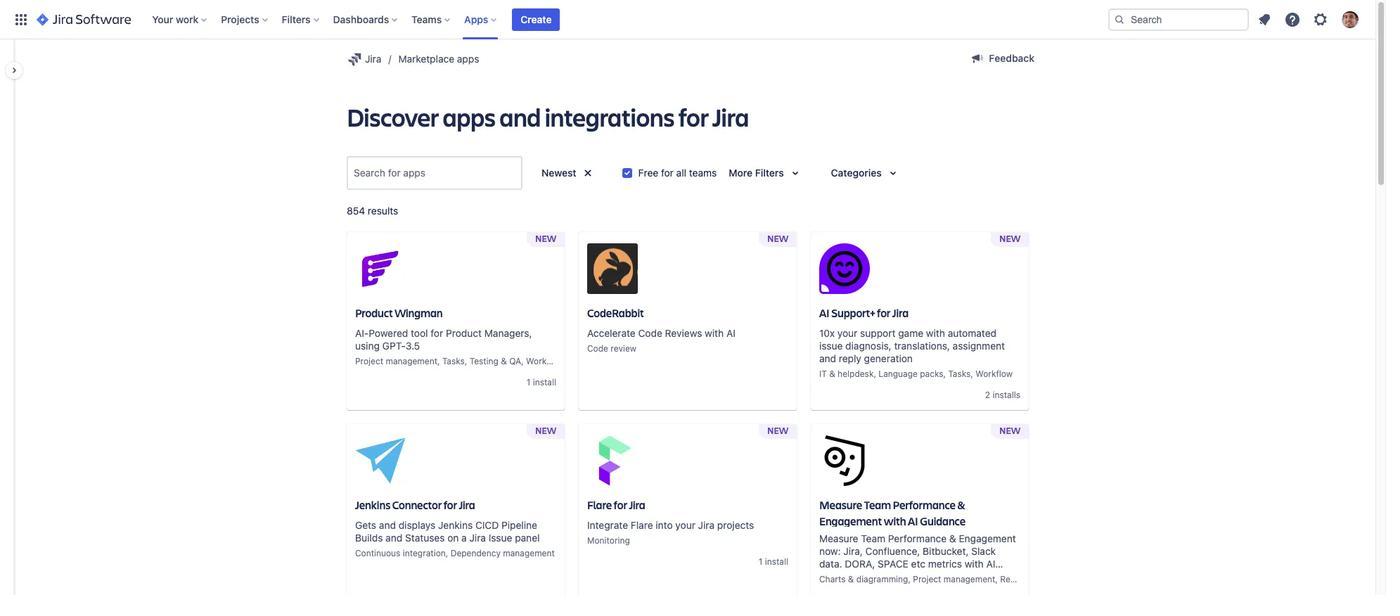 Task type: locate. For each thing, give the bounding box(es) containing it.
team inside measure team performance & engagement with ai guidance
[[864, 497, 891, 512]]

your right 10x
[[838, 327, 858, 339]]

1 horizontal spatial engagement
[[959, 533, 1016, 545]]

discover
[[347, 100, 439, 134]]

issue
[[489, 532, 512, 544]]

assignment
[[953, 340, 1005, 352]]

language
[[879, 369, 918, 379]]

854 results
[[347, 205, 398, 217]]

0 vertical spatial apps
[[457, 53, 479, 65]]

slack
[[972, 545, 996, 557]]

1 vertical spatial engagement
[[959, 533, 1016, 545]]

0 vertical spatial 1 install
[[527, 377, 556, 388]]

banner
[[0, 0, 1376, 39]]

0 vertical spatial performance
[[893, 497, 956, 512]]

0 horizontal spatial engagement
[[819, 514, 882, 528]]

metrics
[[928, 558, 962, 570]]

work
[[176, 13, 199, 25]]

management down metrics at the bottom of the page
[[944, 574, 995, 585]]

10x your support game with automated issue diagnosis, translations, assignment and reply generation it & helpdesk , language packs , tasks , workflow
[[819, 327, 1013, 379]]

0 horizontal spatial project
[[355, 356, 383, 367]]

all
[[676, 167, 686, 178]]

your right "into"
[[675, 519, 696, 531]]

pipeline
[[502, 519, 537, 531]]

management down the panel
[[503, 548, 555, 559]]

product up ai-
[[355, 306, 393, 320]]

1 horizontal spatial workflow
[[976, 369, 1013, 379]]

1 vertical spatial flare
[[631, 519, 653, 531]]

product wingman image
[[355, 244, 406, 294]]

0 horizontal spatial product
[[355, 306, 393, 320]]

jira software image
[[37, 11, 131, 28], [37, 11, 131, 28]]

reviews
[[665, 327, 702, 339]]

jira left projects
[[698, 519, 715, 531]]

new for coderabbit
[[767, 232, 788, 245]]

0 vertical spatial management
[[386, 356, 437, 367]]

tasks left testing
[[442, 356, 465, 367]]

0 vertical spatial flare
[[587, 497, 612, 512]]

1 horizontal spatial code
[[638, 327, 662, 339]]

0 horizontal spatial tasks
[[442, 356, 465, 367]]

jenkins
[[355, 497, 391, 512], [438, 519, 473, 531]]

data.
[[819, 558, 842, 570]]

performance inside measure team performance & engagement with ai guidance
[[893, 497, 956, 512]]

apps
[[457, 53, 479, 65], [443, 100, 496, 134]]

integration
[[403, 548, 446, 559]]

1 left data.
[[759, 556, 763, 567]]

help image
[[1284, 11, 1301, 28]]

1 measure from the top
[[819, 497, 862, 512]]

ai inside accelerate code reviews with ai code review
[[727, 327, 736, 339]]

free
[[638, 167, 658, 178]]

1 vertical spatial performance
[[888, 533, 947, 545]]

projects
[[717, 519, 754, 531]]

0 vertical spatial jenkins
[[355, 497, 391, 512]]

accelerate code reviews with ai code review
[[587, 327, 736, 354]]

product
[[355, 306, 393, 320], [446, 327, 482, 339]]

with inside accelerate code reviews with ai code review
[[705, 327, 724, 339]]

engagement
[[819, 514, 882, 528], [959, 533, 1016, 545]]

create
[[521, 13, 552, 25]]

engagement up jira,
[[819, 514, 882, 528]]

0 vertical spatial team
[[864, 497, 891, 512]]

0 horizontal spatial management
[[386, 356, 437, 367]]

into
[[656, 519, 673, 531]]

apps
[[464, 13, 488, 25]]

guidance
[[819, 571, 861, 583]]

2 measure from the top
[[819, 533, 858, 545]]

ai up 10x
[[819, 306, 830, 320]]

for inside ai-powered tool for product managers, using gpt-3.5 project management , tasks , testing & qa , workflow
[[431, 327, 443, 339]]

remove selected image
[[579, 165, 596, 181]]

1 down managers,
[[527, 377, 531, 388]]

1 install down managers,
[[527, 377, 556, 388]]

with inside measure team performance & engagement with ai guidance
[[884, 514, 906, 528]]

engagement inside measure team performance & engagement now: jira, confluence, bitbucket, slack data. dora, space etc metrics with ai guidance
[[959, 533, 1016, 545]]

coderabbit
[[587, 306, 644, 320]]

performance up etc
[[888, 533, 947, 545]]

new
[[535, 232, 556, 245], [767, 232, 788, 245], [999, 232, 1021, 245], [535, 424, 556, 437], [767, 424, 788, 437], [999, 424, 1021, 437]]

team for ai
[[864, 497, 891, 512]]

2 install s
[[985, 390, 1021, 400]]

and
[[499, 100, 541, 134], [819, 353, 836, 365], [379, 519, 396, 531], [386, 532, 402, 544]]

project inside ai-powered tool for product managers, using gpt-3.5 project management , tasks , testing & qa , workflow
[[355, 356, 383, 367]]

integrate
[[587, 519, 628, 531]]

search image
[[1114, 14, 1125, 25]]

1 horizontal spatial 1 install
[[759, 556, 788, 567]]

engagement up slack
[[959, 533, 1016, 545]]

workflow inside ai-powered tool for product managers, using gpt-3.5 project management , tasks , testing & qa , workflow
[[526, 356, 563, 367]]

filters right the more
[[755, 167, 784, 179]]

flare for jira image
[[587, 436, 638, 486]]

ai-
[[355, 327, 369, 339]]

monitoring
[[587, 535, 630, 546]]

projects
[[221, 13, 259, 25]]

0 vertical spatial install
[[533, 377, 556, 388]]

1 horizontal spatial product
[[446, 327, 482, 339]]

performance for guidance
[[893, 497, 956, 512]]

jira down dashboards 'popup button' at the top left of page
[[365, 53, 382, 65]]

with up translations,
[[926, 327, 945, 339]]

1 vertical spatial team
[[861, 533, 886, 545]]

jira right a on the bottom
[[470, 532, 486, 544]]

flare left "into"
[[631, 519, 653, 531]]

apps down apps
[[457, 53, 479, 65]]

your
[[838, 327, 858, 339], [675, 519, 696, 531]]

&
[[501, 356, 507, 367], [829, 369, 835, 379], [958, 497, 965, 512], [949, 533, 956, 545], [848, 574, 854, 585]]

your work
[[152, 13, 199, 25]]

accelerate
[[587, 327, 636, 339]]

code down accelerate
[[587, 343, 608, 354]]

jenkins up on
[[438, 519, 473, 531]]

ai inside measure team performance & engagement with ai guidance
[[908, 514, 918, 528]]

tasks inside ai-powered tool for product managers, using gpt-3.5 project management , tasks , testing & qa , workflow
[[442, 356, 465, 367]]

measure inside measure team performance & engagement now: jira, confluence, bitbucket, slack data. dora, space etc metrics with ai guidance
[[819, 533, 858, 545]]

code
[[638, 327, 662, 339], [587, 343, 608, 354]]

& up bitbucket,
[[949, 533, 956, 545]]

performance up guidance
[[893, 497, 956, 512]]

charts & diagramming , project management , reports
[[819, 574, 1031, 585]]

performance
[[893, 497, 956, 512], [888, 533, 947, 545]]

coderabbit image
[[587, 244, 638, 294]]

1 horizontal spatial management
[[503, 548, 555, 559]]

0 vertical spatial filters
[[282, 13, 311, 25]]

filters right projects "popup button" at the left top
[[282, 13, 311, 25]]

1 vertical spatial 1
[[759, 556, 763, 567]]

powered
[[369, 327, 408, 339]]

confluence,
[[866, 545, 920, 557]]

engagement for measure team performance & engagement now: jira, confluence, bitbucket, slack data. dora, space etc metrics with ai guidance
[[959, 533, 1016, 545]]

0 vertical spatial tasks
[[442, 356, 465, 367]]

ai down slack
[[986, 558, 996, 570]]

new for ai support+ for jira
[[999, 232, 1021, 245]]

1 vertical spatial install
[[993, 390, 1016, 400]]

ai left guidance
[[908, 514, 918, 528]]

apps down marketplace apps link
[[443, 100, 496, 134]]

1 vertical spatial workflow
[[976, 369, 1013, 379]]

team inside measure team performance & engagement now: jira, confluence, bitbucket, slack data. dora, space etc metrics with ai guidance
[[861, 533, 886, 545]]

automated
[[948, 327, 997, 339]]

0 vertical spatial engagement
[[819, 514, 882, 528]]

project
[[355, 356, 383, 367], [913, 574, 941, 585]]

1 vertical spatial code
[[587, 343, 608, 354]]

0 horizontal spatial install
[[533, 377, 556, 388]]

new for jenkins connector for jira
[[535, 424, 556, 437]]

product wingman
[[355, 306, 443, 320]]

0 horizontal spatial filters
[[282, 13, 311, 25]]

jira up a on the bottom
[[459, 497, 475, 512]]

3.5
[[406, 340, 420, 352]]

0 vertical spatial project
[[355, 356, 383, 367]]

2 vertical spatial install
[[765, 556, 788, 567]]

management inside ai-powered tool for product managers, using gpt-3.5 project management , tasks , testing & qa , workflow
[[386, 356, 437, 367]]

0 vertical spatial your
[[838, 327, 858, 339]]

flare up the integrate
[[587, 497, 612, 512]]

tasks
[[442, 356, 465, 367], [948, 369, 971, 379]]

0 vertical spatial measure
[[819, 497, 862, 512]]

& left qa
[[501, 356, 507, 367]]

measure inside measure team performance & engagement with ai guidance
[[819, 497, 862, 512]]

1 horizontal spatial install
[[765, 556, 788, 567]]

displays
[[399, 519, 436, 531]]

1 vertical spatial product
[[446, 327, 482, 339]]

measure
[[819, 497, 862, 512], [819, 533, 858, 545]]

1 vertical spatial measure
[[819, 533, 858, 545]]

for up on
[[444, 497, 457, 512]]

with right reviews
[[705, 327, 724, 339]]

Search field
[[1108, 8, 1249, 31]]

1 vertical spatial jenkins
[[438, 519, 473, 531]]

1 vertical spatial 1 install
[[759, 556, 788, 567]]

workflow up '2'
[[976, 369, 1013, 379]]

measure for measure team performance & engagement with ai guidance
[[819, 497, 862, 512]]

1
[[527, 377, 531, 388], [759, 556, 763, 567]]

measure team performance & engagement with ai guidance image
[[819, 436, 870, 486]]

1 horizontal spatial project
[[913, 574, 941, 585]]

management down 3.5
[[386, 356, 437, 367]]

jira
[[365, 53, 382, 65], [713, 100, 749, 134], [892, 306, 909, 320], [459, 497, 475, 512], [629, 497, 645, 512], [698, 519, 715, 531], [470, 532, 486, 544]]

space
[[878, 558, 909, 570]]

marketplace apps
[[398, 53, 479, 65]]

1 horizontal spatial 1
[[759, 556, 763, 567]]

0 horizontal spatial jenkins
[[355, 497, 391, 512]]

2 vertical spatial management
[[944, 574, 995, 585]]

more
[[729, 167, 753, 179]]

product up testing
[[446, 327, 482, 339]]

primary element
[[8, 0, 1108, 39]]

1 horizontal spatial tasks
[[948, 369, 971, 379]]

, inside gets and displays jenkins cicd pipeline builds and statuses on a jira issue panel continuous integration , dependency management
[[446, 548, 448, 559]]

measure team performance & engagement now: jira, confluence, bitbucket, slack data. dora, space etc metrics with ai guidance
[[819, 533, 1016, 583]]

0 horizontal spatial 1 install
[[527, 377, 556, 388]]

1 horizontal spatial your
[[838, 327, 858, 339]]

project down using
[[355, 356, 383, 367]]

1 horizontal spatial filters
[[755, 167, 784, 179]]

diagnosis,
[[846, 340, 892, 352]]

0 vertical spatial product
[[355, 306, 393, 320]]

managers,
[[485, 327, 532, 339]]

your profile and settings image
[[1342, 11, 1359, 28]]

install
[[533, 377, 556, 388], [993, 390, 1016, 400], [765, 556, 788, 567]]

& down dora,
[[848, 574, 854, 585]]

results
[[368, 205, 398, 217]]

1 horizontal spatial flare
[[631, 519, 653, 531]]

0 horizontal spatial workflow
[[526, 356, 563, 367]]

translations,
[[894, 340, 950, 352]]

and inside "10x your support game with automated issue diagnosis, translations, assignment and reply generation it & helpdesk , language packs , tasks , workflow"
[[819, 353, 836, 365]]

team for jira,
[[861, 533, 886, 545]]

with inside "10x your support game with automated issue diagnosis, translations, assignment and reply generation it & helpdesk , language packs , tasks , workflow"
[[926, 327, 945, 339]]

0 vertical spatial 1
[[527, 377, 531, 388]]

measure up now:
[[819, 533, 858, 545]]

,
[[437, 356, 440, 367], [465, 356, 467, 367], [521, 356, 524, 367], [874, 369, 876, 379], [944, 369, 946, 379], [971, 369, 973, 379], [446, 548, 448, 559], [908, 574, 911, 585], [995, 574, 998, 585]]

1 install left data.
[[759, 556, 788, 567]]

performance inside measure team performance & engagement now: jira, confluence, bitbucket, slack data. dora, space etc metrics with ai guidance
[[888, 533, 947, 545]]

0 horizontal spatial 1
[[527, 377, 531, 388]]

1 vertical spatial your
[[675, 519, 696, 531]]

jenkins up gets
[[355, 497, 391, 512]]

with down slack
[[965, 558, 984, 570]]

1 vertical spatial project
[[913, 574, 941, 585]]

install for flare for jira
[[765, 556, 788, 567]]

2 horizontal spatial management
[[944, 574, 995, 585]]

jira,
[[844, 545, 863, 557]]

sidebar navigation image
[[0, 56, 31, 84]]

measure down measure team performance & engagement with ai guidance image
[[819, 497, 862, 512]]

ai
[[819, 306, 830, 320], [727, 327, 736, 339], [908, 514, 918, 528], [986, 558, 996, 570]]

with up the confluence,
[[884, 514, 906, 528]]

connector
[[392, 497, 442, 512]]

1 for flare for jira
[[759, 556, 763, 567]]

jenkins connector for jira
[[355, 497, 475, 512]]

management
[[386, 356, 437, 367], [503, 548, 555, 559], [944, 574, 995, 585]]

newest
[[542, 167, 577, 179]]

1 vertical spatial apps
[[443, 100, 496, 134]]

apps for discover
[[443, 100, 496, 134]]

for up support on the bottom right of the page
[[877, 306, 891, 320]]

wingman
[[395, 306, 443, 320]]

tasks right "packs"
[[948, 369, 971, 379]]

jira up the more
[[713, 100, 749, 134]]

& right it
[[829, 369, 835, 379]]

performance for confluence,
[[888, 533, 947, 545]]

for up teams at the top of page
[[678, 100, 709, 134]]

code left reviews
[[638, 327, 662, 339]]

engagement inside measure team performance & engagement with ai guidance
[[819, 514, 882, 528]]

0 horizontal spatial your
[[675, 519, 696, 531]]

with
[[705, 327, 724, 339], [926, 327, 945, 339], [884, 514, 906, 528], [965, 558, 984, 570]]

1 horizontal spatial jenkins
[[438, 519, 473, 531]]

1 vertical spatial tasks
[[948, 369, 971, 379]]

context icon image
[[347, 51, 364, 68], [347, 51, 364, 68]]

ai support+ for jira
[[819, 306, 909, 320]]

project down etc
[[913, 574, 941, 585]]

filters inside dropdown button
[[282, 13, 311, 25]]

for right the tool
[[431, 327, 443, 339]]

1 vertical spatial management
[[503, 548, 555, 559]]

0 vertical spatial workflow
[[526, 356, 563, 367]]

for up the integrate
[[614, 497, 627, 512]]

ai right reviews
[[727, 327, 736, 339]]

& up guidance
[[958, 497, 965, 512]]

workflow right qa
[[526, 356, 563, 367]]

discover apps and integrations for jira
[[347, 100, 749, 134]]



Task type: vqa. For each thing, say whether or not it's contained in the screenshot.
management to the bottom
yes



Task type: describe. For each thing, give the bounding box(es) containing it.
jenkins connector for jira image
[[355, 436, 406, 486]]

feedback button
[[961, 47, 1043, 70]]

jira link
[[347, 51, 382, 68]]

Search for apps field
[[350, 160, 520, 186]]

marketplace
[[398, 53, 454, 65]]

flare inside integrate flare into your jira projects monitoring
[[631, 519, 653, 531]]

on
[[448, 532, 459, 544]]

0 vertical spatial code
[[638, 327, 662, 339]]

ai support+ for jira image
[[819, 244, 870, 294]]

statuses
[[405, 532, 445, 544]]

settings image
[[1312, 11, 1329, 28]]

dashboards
[[333, 13, 389, 25]]

issue
[[819, 340, 843, 352]]

dependency
[[451, 548, 501, 559]]

& inside "10x your support game with automated issue diagnosis, translations, assignment and reply generation it & helpdesk , language packs , tasks , workflow"
[[829, 369, 835, 379]]

install for product wingman
[[533, 377, 556, 388]]

dashboards button
[[329, 8, 403, 31]]

1 install for product wingman
[[527, 377, 556, 388]]

reports
[[1000, 574, 1031, 585]]

teams
[[412, 13, 442, 25]]

1 install for flare for jira
[[759, 556, 788, 567]]

categories
[[831, 167, 882, 179]]

& inside measure team performance & engagement with ai guidance
[[958, 497, 965, 512]]

1 for product wingman
[[527, 377, 531, 388]]

management inside gets and displays jenkins cicd pipeline builds and statuses on a jira issue panel continuous integration , dependency management
[[503, 548, 555, 559]]

qa
[[509, 356, 521, 367]]

tasks inside "10x your support game with automated issue diagnosis, translations, assignment and reply generation it & helpdesk , language packs , tasks , workflow"
[[948, 369, 971, 379]]

feedback
[[989, 52, 1035, 64]]

with inside measure team performance & engagement now: jira, confluence, bitbucket, slack data. dora, space etc metrics with ai guidance
[[965, 558, 984, 570]]

your inside "10x your support game with automated issue diagnosis, translations, assignment and reply generation it & helpdesk , language packs , tasks , workflow"
[[838, 327, 858, 339]]

integrations
[[545, 100, 675, 134]]

cicd
[[475, 519, 499, 531]]

flare for jira
[[587, 497, 645, 512]]

game
[[898, 327, 924, 339]]

banner containing your work
[[0, 0, 1376, 39]]

measure team performance & engagement with ai guidance
[[819, 497, 966, 528]]

new for flare for jira
[[767, 424, 788, 437]]

apps for marketplace
[[457, 53, 479, 65]]

diagramming
[[857, 574, 908, 585]]

reply
[[839, 353, 862, 365]]

2 horizontal spatial install
[[993, 390, 1016, 400]]

gets and displays jenkins cicd pipeline builds and statuses on a jira issue panel continuous integration , dependency management
[[355, 519, 555, 559]]

generation
[[864, 353, 913, 365]]

gets
[[355, 519, 376, 531]]

guidance
[[920, 514, 966, 528]]

support+
[[831, 306, 875, 320]]

filters button
[[278, 8, 325, 31]]

testing
[[470, 356, 499, 367]]

using
[[355, 340, 380, 352]]

review
[[611, 343, 637, 354]]

dora,
[[845, 558, 875, 570]]

packs
[[920, 369, 944, 379]]

2
[[985, 390, 990, 400]]

helpdesk
[[838, 369, 874, 379]]

apps button
[[460, 8, 502, 31]]

continuous
[[355, 548, 400, 559]]

854
[[347, 205, 365, 217]]

10x
[[819, 327, 835, 339]]

ai inside measure team performance & engagement now: jira, confluence, bitbucket, slack data. dora, space etc metrics with ai guidance
[[986, 558, 996, 570]]

& inside ai-powered tool for product managers, using gpt-3.5 project management , tasks , testing & qa , workflow
[[501, 356, 507, 367]]

free for all teams
[[638, 167, 717, 178]]

appswitcher icon image
[[13, 11, 30, 28]]

jira inside integrate flare into your jira projects monitoring
[[698, 519, 715, 531]]

create button
[[512, 8, 560, 31]]

notifications image
[[1256, 11, 1273, 28]]

it
[[819, 369, 827, 379]]

panel
[[515, 532, 540, 544]]

bitbucket,
[[923, 545, 969, 557]]

now:
[[819, 545, 841, 557]]

jira inside gets and displays jenkins cicd pipeline builds and statuses on a jira issue panel continuous integration , dependency management
[[470, 532, 486, 544]]

builds
[[355, 532, 383, 544]]

jenkins inside gets and displays jenkins cicd pipeline builds and statuses on a jira issue panel continuous integration , dependency management
[[438, 519, 473, 531]]

engagement for measure team performance & engagement with ai guidance
[[819, 514, 882, 528]]

1 vertical spatial filters
[[755, 167, 784, 179]]

gpt-
[[382, 340, 406, 352]]

your inside integrate flare into your jira projects monitoring
[[675, 519, 696, 531]]

new for measure team performance & engagement with ai guidance
[[999, 424, 1021, 437]]

0 horizontal spatial code
[[587, 343, 608, 354]]

& inside measure team performance & engagement now: jira, confluence, bitbucket, slack data. dora, space etc metrics with ai guidance
[[949, 533, 956, 545]]

jira up game
[[892, 306, 909, 320]]

more filters
[[729, 167, 784, 179]]

s
[[1016, 390, 1021, 400]]

support
[[860, 327, 896, 339]]

workflow inside "10x your support game with automated issue diagnosis, translations, assignment and reply generation it & helpdesk , language packs , tasks , workflow"
[[976, 369, 1013, 379]]

projects button
[[217, 8, 273, 31]]

teams
[[689, 167, 717, 178]]

tool
[[411, 327, 428, 339]]

integrate flare into your jira projects monitoring
[[587, 519, 754, 546]]

product inside ai-powered tool for product managers, using gpt-3.5 project management , tasks , testing & qa , workflow
[[446, 327, 482, 339]]

measure for measure team performance & engagement now: jira, confluence, bitbucket, slack data. dora, space etc metrics with ai guidance
[[819, 533, 858, 545]]

a
[[462, 532, 467, 544]]

ai-powered tool for product managers, using gpt-3.5 project management , tasks , testing & qa , workflow
[[355, 327, 563, 367]]

new for product wingman
[[535, 232, 556, 245]]

for left 'all'
[[661, 167, 674, 178]]

marketplace apps link
[[398, 51, 479, 68]]

jira up integrate flare into your jira projects monitoring
[[629, 497, 645, 512]]

0 horizontal spatial flare
[[587, 497, 612, 512]]



